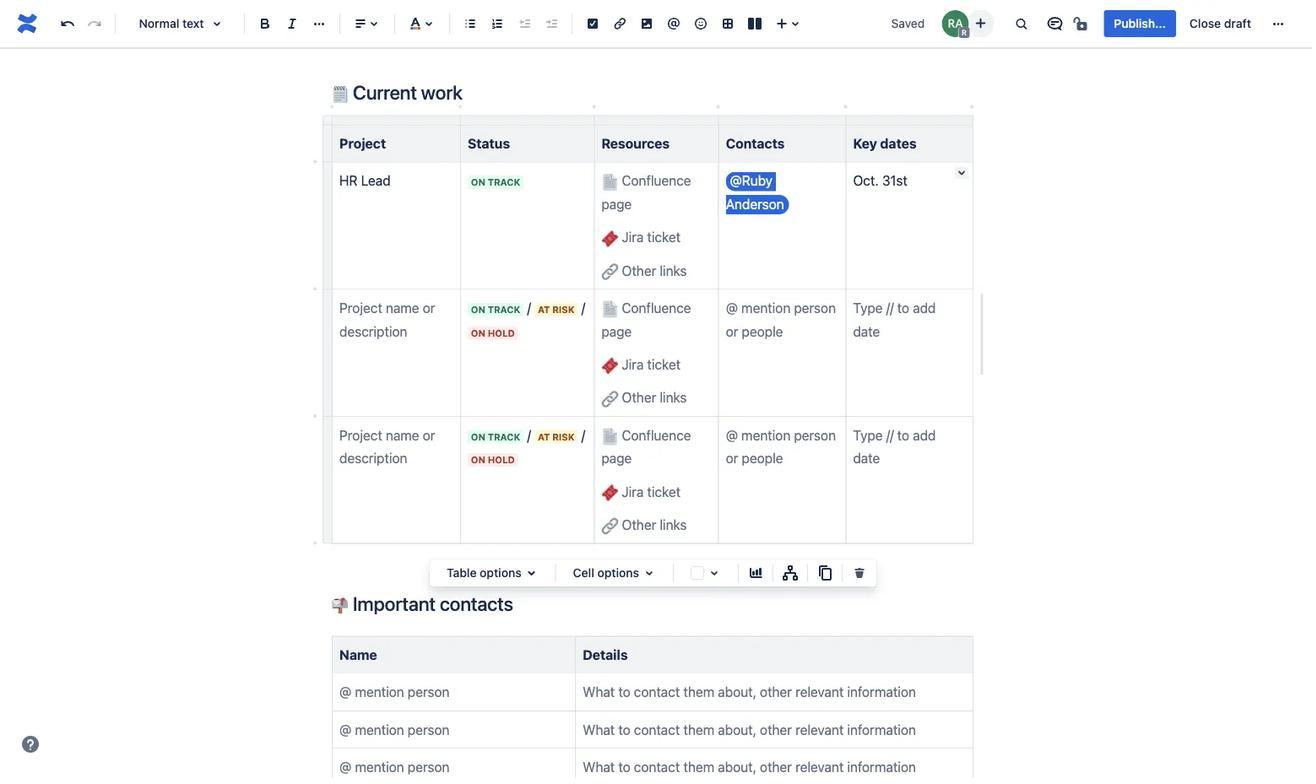 Task type: describe. For each thing, give the bounding box(es) containing it.
publish...
[[1114, 16, 1166, 30]]

text
[[182, 16, 204, 30]]

numbered list ⌘⇧7 image
[[487, 14, 508, 34]]

more formatting image
[[309, 14, 329, 34]]

on track
[[471, 177, 520, 188]]

1 :page_facing_up: image from the top
[[602, 174, 618, 191]]

important
[[353, 593, 436, 616]]

status
[[468, 135, 510, 151]]

resources
[[602, 135, 670, 151]]

remove image
[[850, 563, 870, 584]]

hr lead
[[339, 173, 391, 189]]

link image
[[610, 14, 630, 34]]

invite to edit image
[[971, 13, 991, 33]]

cell options button
[[563, 563, 666, 584]]

outdent ⇧tab image
[[514, 14, 535, 34]]

cell
[[573, 566, 594, 580]]

1 track from the top
[[488, 177, 520, 188]]

dates
[[880, 135, 917, 151]]

find and replace image
[[1011, 14, 1031, 34]]

normal
[[139, 16, 179, 30]]

1 hold from the top
[[488, 327, 515, 338]]

align left image
[[350, 14, 371, 34]]

expand dropdown menu image
[[522, 563, 542, 584]]

action item image
[[583, 14, 603, 34]]

2 :page_facing_up: image from the top
[[602, 428, 618, 445]]

2 risk from the top
[[552, 432, 575, 443]]

publish... button
[[1104, 10, 1176, 37]]

key dates
[[853, 135, 917, 151]]

@ruby anderson
[[726, 173, 784, 212]]

important contacts
[[349, 593, 513, 616]]

31st
[[882, 173, 908, 189]]

editable content region
[[305, 0, 1001, 779]]

more image
[[1268, 14, 1289, 34]]

normal text button
[[122, 5, 237, 42]]

expand dropdown menu image
[[639, 563, 660, 584]]

1 on track / at risk / from the top
[[471, 300, 589, 316]]

emoji image
[[691, 14, 711, 34]]

redo ⌘⇧z image
[[84, 14, 105, 34]]

lead
[[361, 173, 391, 189]]

3 track from the top
[[488, 432, 520, 443]]

cell options
[[573, 566, 639, 580]]

1 on from the top
[[471, 177, 485, 188]]

2 :link: image from the top
[[602, 391, 618, 408]]

2 on from the top
[[471, 304, 485, 315]]

2 at from the top
[[538, 432, 550, 443]]

undo ⌘z image
[[57, 14, 78, 34]]

2 on track / at risk / from the top
[[471, 427, 589, 443]]

comment icon image
[[1045, 14, 1065, 34]]

table options
[[447, 566, 522, 580]]

normal text
[[139, 16, 204, 30]]

close draft button
[[1180, 10, 1262, 37]]

ruby anderson image
[[942, 10, 969, 37]]

saved
[[892, 16, 925, 30]]

table image
[[718, 14, 738, 34]]

options for table options
[[480, 566, 522, 580]]



Task type: locate. For each thing, give the bounding box(es) containing it.
options right cell
[[597, 566, 639, 580]]

on track / at risk /
[[471, 300, 589, 316], [471, 427, 589, 443]]

@ruby
[[730, 173, 773, 189]]

track
[[488, 177, 520, 188], [488, 304, 520, 315], [488, 432, 520, 443]]

oct.
[[853, 173, 879, 189]]

contacts
[[726, 135, 785, 151]]

5 on from the top
[[471, 455, 485, 466]]

0 horizontal spatial options
[[480, 566, 522, 580]]

mention image
[[664, 14, 684, 34]]

hold
[[488, 327, 515, 338], [488, 455, 515, 466]]

draft
[[1224, 16, 1252, 30]]

options inside "popup button"
[[597, 566, 639, 580]]

copy image
[[815, 563, 835, 584]]

:mailbox_with_mail: image
[[332, 598, 349, 615], [332, 598, 349, 615]]

anderson
[[726, 196, 784, 212]]

cell background image
[[704, 563, 725, 584]]

layouts image
[[745, 14, 765, 34]]

name
[[339, 647, 377, 663]]

manage connected data image
[[780, 563, 801, 584]]

:tickets: image
[[602, 230, 618, 247], [602, 230, 618, 247], [602, 358, 618, 375], [602, 485, 618, 502], [602, 485, 618, 502]]

current work
[[349, 81, 463, 104]]

0 vertical spatial on hold
[[471, 327, 515, 338]]

table
[[447, 566, 477, 580]]

on
[[471, 177, 485, 188], [471, 304, 485, 315], [471, 327, 485, 338], [471, 432, 485, 443], [471, 455, 485, 466]]

:tickets: image
[[602, 358, 618, 375]]

2 hold from the top
[[488, 455, 515, 466]]

bold ⌘b image
[[255, 14, 275, 34]]

no restrictions image
[[1072, 14, 1092, 34]]

bullet list ⌘⇧8 image
[[460, 14, 481, 34]]

close
[[1190, 16, 1221, 30]]

0 vertical spatial on track / at risk /
[[471, 300, 589, 316]]

/
[[527, 300, 531, 316], [582, 300, 585, 316], [527, 427, 531, 443], [582, 427, 585, 443]]

help image
[[20, 735, 41, 755]]

2 track from the top
[[488, 304, 520, 315]]

1 vertical spatial track
[[488, 304, 520, 315]]

1 vertical spatial hold
[[488, 455, 515, 466]]

risk
[[552, 304, 575, 315], [552, 432, 575, 443]]

:page_facing_up: image
[[602, 174, 618, 191], [602, 301, 618, 318], [602, 301, 618, 318], [602, 428, 618, 445]]

2 on hold from the top
[[471, 455, 515, 466]]

add image, video, or file image
[[637, 14, 657, 34]]

0 vertical spatial :link: image
[[602, 264, 618, 281]]

options inside popup button
[[480, 566, 522, 580]]

current
[[353, 81, 417, 104]]

1 vertical spatial :page_facing_up: image
[[602, 428, 618, 445]]

at
[[538, 304, 550, 315], [538, 432, 550, 443]]

:link: image
[[602, 264, 618, 281], [602, 391, 618, 408], [602, 518, 618, 535], [602, 518, 618, 535]]

0 vertical spatial at
[[538, 304, 550, 315]]

hr
[[339, 173, 358, 189]]

italic ⌘i image
[[282, 14, 302, 34]]

:page_facing_up: image down the resources
[[602, 174, 618, 191]]

0 vertical spatial risk
[[552, 304, 575, 315]]

1 vertical spatial risk
[[552, 432, 575, 443]]

indent tab image
[[541, 14, 562, 34]]

oct. 31st
[[853, 173, 908, 189]]

options
[[480, 566, 522, 580], [597, 566, 639, 580]]

1 horizontal spatial options
[[597, 566, 639, 580]]

on hold
[[471, 327, 515, 338], [471, 455, 515, 466]]

chart image
[[746, 563, 766, 584]]

1 :link: image from the top
[[602, 264, 618, 281]]

options right table
[[480, 566, 522, 580]]

3 on from the top
[[471, 327, 485, 338]]

2 options from the left
[[597, 566, 639, 580]]

1 vertical spatial at
[[538, 432, 550, 443]]

1 options from the left
[[480, 566, 522, 580]]

4 on from the top
[[471, 432, 485, 443]]

0 vertical spatial :page_facing_up: image
[[602, 174, 618, 191]]

close draft
[[1190, 16, 1252, 30]]

project
[[339, 135, 386, 151]]

:link: image
[[602, 264, 618, 281], [602, 391, 618, 408]]

:page_facing_up: image down :tickets: image
[[602, 428, 618, 445]]

table options button
[[437, 563, 549, 584]]

details
[[583, 647, 628, 663]]

0 vertical spatial track
[[488, 177, 520, 188]]

1 at from the top
[[538, 304, 550, 315]]

key
[[853, 135, 877, 151]]

:notepad_spiral: image
[[332, 86, 349, 103]]

1 vertical spatial on hold
[[471, 455, 515, 466]]

contacts
[[440, 593, 513, 616]]

1 vertical spatial on track / at risk /
[[471, 427, 589, 443]]

:page_facing_up: image
[[602, 174, 618, 191], [602, 428, 618, 445]]

1 risk from the top
[[552, 304, 575, 315]]

options for cell options
[[597, 566, 639, 580]]

:notepad_spiral: image
[[332, 86, 349, 103]]

2 vertical spatial track
[[488, 432, 520, 443]]

1 on hold from the top
[[471, 327, 515, 338]]

1 vertical spatial :link: image
[[602, 391, 618, 408]]

confluence image
[[14, 10, 41, 37], [14, 10, 41, 37]]

work
[[421, 81, 463, 104]]

0 vertical spatial hold
[[488, 327, 515, 338]]



Task type: vqa. For each thing, say whether or not it's contained in the screenshot.
1st you
no



